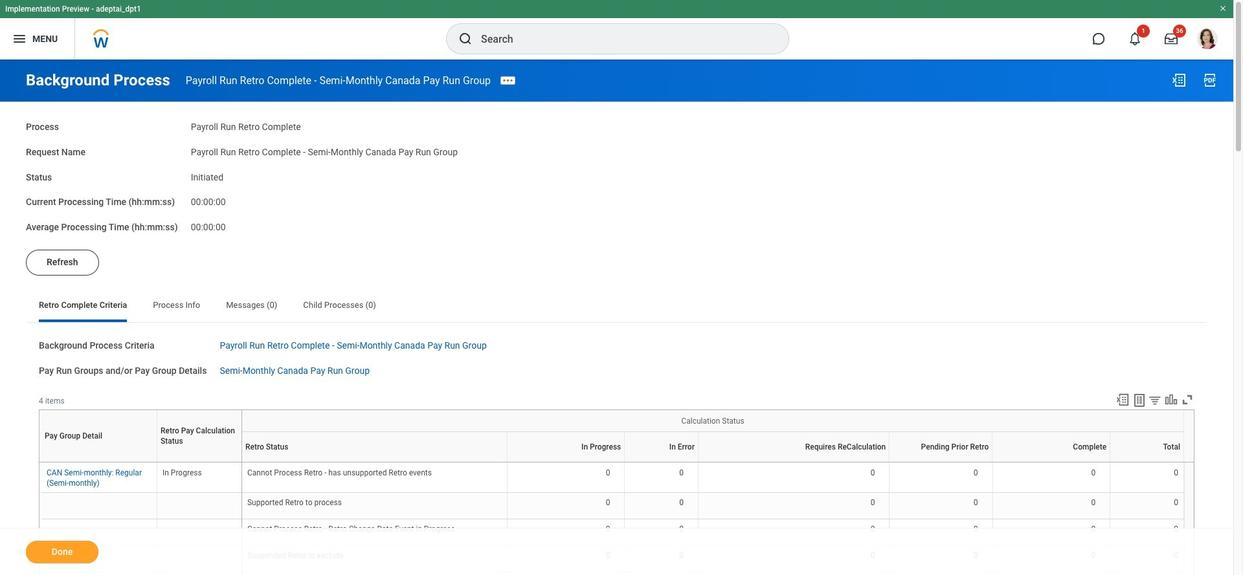Task type: locate. For each thing, give the bounding box(es) containing it.
3 column header from the left
[[625, 463, 699, 464]]

close environment banner image
[[1220, 5, 1228, 12]]

banner
[[0, 0, 1234, 60]]

main content
[[0, 60, 1234, 576]]

row element
[[242, 411, 1187, 463], [40, 411, 245, 463]]

supported retro to process element
[[247, 496, 342, 508]]

4 column header from the left
[[699, 463, 890, 464]]

select to filter grid data image
[[1149, 394, 1163, 408]]

5 column header from the left
[[890, 463, 993, 464]]

1 column header from the left
[[242, 463, 507, 464]]

export to excel image
[[1172, 73, 1187, 88]]

export to worksheets image
[[1132, 393, 1148, 409]]

cannot process retro - retro change date event in progress element
[[247, 523, 455, 534]]

toolbar
[[1110, 393, 1195, 410]]

tab list
[[26, 291, 1208, 322]]

column header
[[242, 463, 507, 464], [507, 463, 625, 464], [625, 463, 699, 464], [699, 463, 890, 464], [890, 463, 993, 464]]

fullscreen image
[[1181, 393, 1195, 408]]

profile logan mcneil image
[[1198, 29, 1219, 52]]



Task type: vqa. For each thing, say whether or not it's contained in the screenshot.
34 button
no



Task type: describe. For each thing, give the bounding box(es) containing it.
justify image
[[12, 31, 27, 47]]

search image
[[458, 31, 474, 47]]

2 column header from the left
[[507, 463, 625, 464]]

view printable version (pdf) image
[[1203, 73, 1219, 88]]

in progress element
[[163, 467, 202, 478]]

2 row element from the left
[[40, 411, 245, 463]]

export to excel image
[[1116, 393, 1130, 408]]

suspended retro to exclude element
[[247, 549, 344, 561]]

cannot process retro - has unsupported retro events element
[[247, 467, 432, 478]]

inbox large image
[[1165, 32, 1178, 45]]

1 row element from the left
[[242, 411, 1187, 463]]

Search Workday  search field
[[481, 25, 762, 53]]

initiated element
[[191, 169, 224, 182]]

notifications large image
[[1129, 32, 1142, 45]]

payroll run retro complete element
[[191, 119, 301, 132]]



